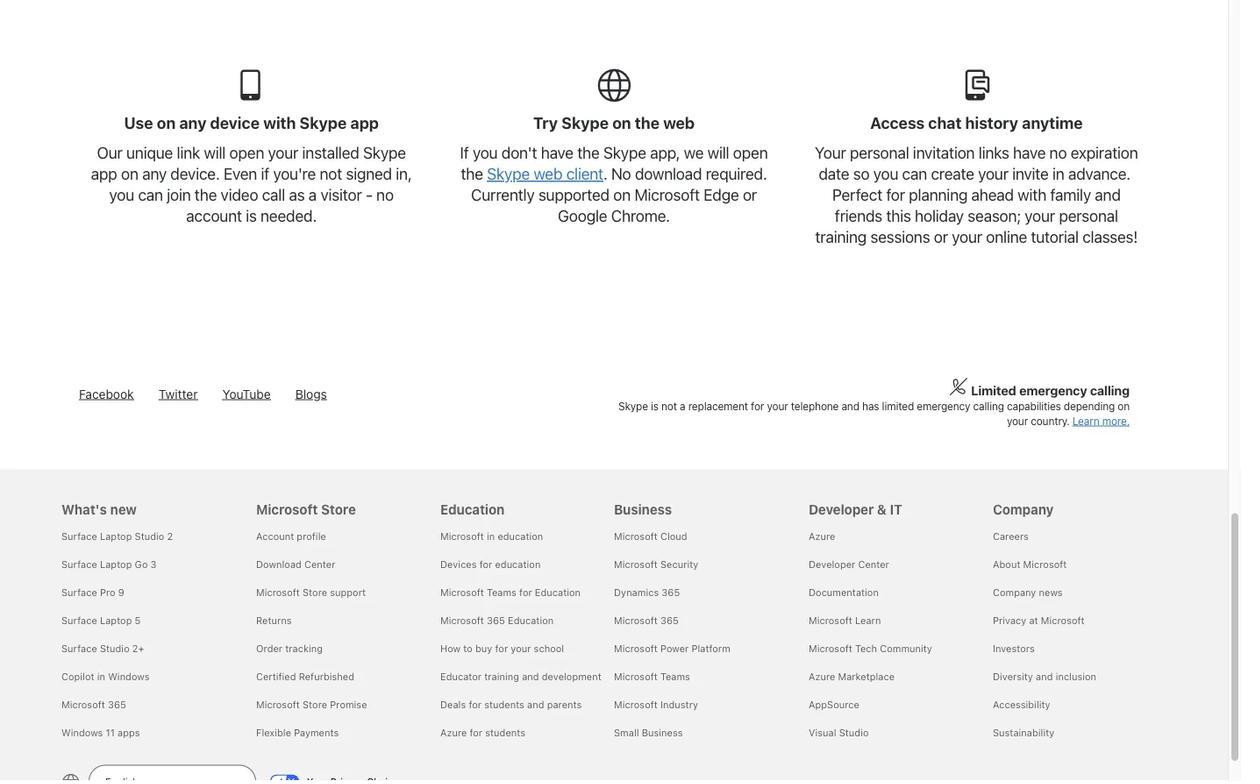 Task type: locate. For each thing, give the bounding box(es) containing it.
. no download required. currently supported on microsoft edge or google chrome.
[[471, 165, 767, 226]]

in up "devices for education" link
[[487, 531, 495, 543]]

1 horizontal spatial personal
[[1059, 207, 1118, 226]]

microsoft down copilot
[[61, 700, 105, 711]]

small business link
[[614, 728, 683, 739]]

microsoft 365 link
[[614, 616, 679, 627], [61, 700, 126, 711]]

education inside heading
[[440, 503, 505, 518]]

microsoft tech community
[[809, 644, 932, 655]]

1 vertical spatial microsoft 365
[[61, 700, 126, 711]]

education up microsoft teams for education link
[[495, 559, 541, 571]]

has
[[862, 401, 879, 413]]

surface for surface laptop go 3
[[61, 559, 97, 571]]

studio right visual
[[839, 728, 869, 739]]

azure for azure for students
[[440, 728, 467, 739]]

2 have from the left
[[1013, 144, 1046, 163]]

not left replacement
[[661, 401, 677, 413]]

the inside our unique link will open your installed skype app on any device. even if you're not signed in, you can join the video call as a visitor - no account is needed.
[[195, 186, 217, 205]]

documentation
[[809, 587, 879, 599]]

for right buy
[[495, 644, 508, 655]]

azure up appsource
[[809, 672, 835, 683]]

5 surface from the top
[[61, 644, 97, 655]]

0 horizontal spatial open
[[229, 144, 264, 163]]

microsoft for microsoft teams for education link
[[440, 587, 484, 599]]

1 vertical spatial is
[[651, 401, 659, 413]]

your down capabilities
[[1007, 415, 1028, 428]]

can
[[902, 165, 927, 184], [138, 186, 163, 205]]

microsoft tech community link
[[809, 644, 932, 655]]

and inside limited emergency calling skype is not a replacement for your telephone and has limited emergency calling capabilities depending on your country.
[[842, 401, 860, 413]]

1 open from the left
[[229, 144, 264, 163]]

microsoft up to at the bottom left of page
[[440, 616, 484, 627]]

0 vertical spatial azure
[[809, 531, 835, 543]]

.
[[603, 165, 608, 184]]

microsoft cloud
[[614, 531, 687, 543]]

365 up microsoft power platform link
[[661, 616, 679, 627]]

1 developer from the top
[[809, 503, 874, 518]]

or inside . no download required. currently supported on microsoft edge or google chrome.
[[743, 186, 757, 205]]

business up microsoft cloud link
[[614, 503, 672, 518]]

1 horizontal spatial or
[[934, 228, 948, 247]]

training down how to buy for your school in the bottom left of the page
[[484, 672, 519, 683]]

skype left replacement
[[618, 401, 648, 413]]

microsoft for microsoft security link
[[614, 559, 658, 571]]

1 horizontal spatial center
[[858, 559, 889, 571]]

0 horizontal spatial microsoft 365
[[61, 700, 126, 711]]

for right replacement
[[751, 401, 764, 413]]

for right deals
[[469, 700, 482, 711]]

a left replacement
[[680, 401, 686, 413]]

or down the required.
[[743, 186, 757, 205]]

your down season;
[[952, 228, 982, 247]]

1 vertical spatial laptop
[[100, 559, 132, 571]]

2 will from the left
[[708, 144, 729, 163]]

1 vertical spatial microsoft 365 link
[[61, 700, 126, 711]]

education
[[498, 531, 543, 543], [495, 559, 541, 571]]

1 vertical spatial azure
[[809, 672, 835, 683]]

you inside your personal invitation links have no expiration date so you can create your invite in advance. perfect for planning ahead with family and friends this holiday season; your personal training sessions or your online tutorial classes!
[[873, 165, 898, 184]]

web up supported
[[534, 165, 563, 184]]

1 horizontal spatial windows
[[108, 672, 150, 683]]

holiday
[[915, 207, 964, 226]]

will right link
[[204, 144, 226, 163]]

2 developer from the top
[[809, 559, 856, 571]]

1 surface from the top
[[61, 531, 97, 543]]

for up microsoft 365 education
[[519, 587, 532, 599]]

with right device
[[263, 114, 296, 133]]

edge
[[704, 186, 739, 205]]

small
[[614, 728, 639, 739]]

app
[[350, 114, 379, 133], [91, 165, 117, 184]]

will right we
[[708, 144, 729, 163]]

1 horizontal spatial emergency
[[1019, 383, 1087, 398]]

what's new heading
[[61, 470, 235, 523]]

microsoft for microsoft 365 link to the top
[[614, 616, 658, 627]]

0 vertical spatial you
[[473, 144, 498, 163]]

surface down the surface pro 9
[[61, 616, 97, 627]]

use
[[124, 114, 153, 133]]

2 vertical spatial studio
[[839, 728, 869, 739]]

microsoft for microsoft cloud link
[[614, 531, 658, 543]]

sessions
[[871, 228, 930, 247]]

for right devices
[[480, 559, 492, 571]]

company inside heading
[[993, 503, 1054, 518]]

2 open from the left
[[733, 144, 768, 163]]

1 vertical spatial students
[[485, 728, 525, 739]]

learn inside footer resource links element
[[855, 616, 881, 627]]

surface up the surface pro 9
[[61, 559, 97, 571]]

limited emergency calling skype is not a replacement for your telephone and has limited emergency calling capabilities depending on your country.
[[618, 383, 1130, 428]]

laptop for go
[[100, 559, 132, 571]]

0 horizontal spatial calling
[[973, 401, 1004, 413]]

calling up depending
[[1090, 383, 1130, 398]]

a inside limited emergency calling skype is not a replacement for your telephone and has limited emergency calling capabilities depending on your country.
[[680, 401, 686, 413]]

app up the "installed"
[[350, 114, 379, 133]]

and inside your personal invitation links have no expiration date so you can create your invite in advance. perfect for planning ahead with family and friends this holiday season; your personal training sessions or your online tutorial classes!
[[1095, 186, 1121, 205]]

0 vertical spatial education
[[498, 531, 543, 543]]

on up more.
[[1118, 401, 1130, 413]]

1 horizontal spatial will
[[708, 144, 729, 163]]

0 horizontal spatial a
[[309, 186, 317, 205]]

center for developer
[[858, 559, 889, 571]]

1 vertical spatial education
[[535, 587, 581, 599]]

you right "if"
[[473, 144, 498, 163]]

center for microsoft
[[304, 559, 335, 571]]

your personal invitation links have no expiration date so you can create your invite in advance. perfect for planning ahead with family and friends this holiday season; your personal training sessions or your online tutorial classes!
[[815, 144, 1138, 247]]

0 vertical spatial not
[[320, 165, 342, 184]]

to
[[463, 644, 473, 655]]

microsoft down dynamics in the bottom of the page
[[614, 616, 658, 627]]

skype
[[300, 114, 347, 133], [562, 114, 609, 133], [363, 144, 406, 163], [603, 144, 646, 163], [487, 165, 530, 184], [618, 401, 648, 413]]

surface for surface studio 2+
[[61, 644, 97, 655]]

the up 'client'
[[577, 144, 600, 163]]

emergency up capabilities
[[1019, 383, 1087, 398]]

0 horizontal spatial in
[[97, 672, 105, 683]]

1 vertical spatial app
[[91, 165, 117, 184]]

store up payments
[[303, 700, 327, 711]]

company for company news
[[993, 587, 1036, 599]]

microsoft down microsoft learn link
[[809, 644, 853, 655]]

0 horizontal spatial have
[[541, 144, 574, 163]]

store left support
[[303, 587, 327, 599]]

4 surface from the top
[[61, 616, 97, 627]]

security
[[661, 559, 698, 571]]

0 horizontal spatial any
[[142, 165, 167, 184]]

developer up azure link
[[809, 503, 874, 518]]

or inside your personal invitation links have no expiration date so you can create your invite in advance. perfect for planning ahead with family and friends this holiday season; your personal training sessions or your online tutorial classes!
[[934, 228, 948, 247]]

surface up copilot
[[61, 644, 97, 655]]

365
[[662, 587, 680, 599], [487, 616, 505, 627], [661, 616, 679, 627], [108, 700, 126, 711]]

microsoft for microsoft 365 education link
[[440, 616, 484, 627]]

visual studio link
[[809, 728, 869, 739]]

0 vertical spatial company
[[993, 503, 1054, 518]]

0 horizontal spatial web
[[534, 165, 563, 184]]

1 vertical spatial company
[[993, 587, 1036, 599]]

or
[[743, 186, 757, 205], [934, 228, 948, 247]]

link
[[177, 144, 200, 163]]

studio for surface studio 2+
[[100, 644, 130, 655]]

chrome.
[[611, 207, 670, 226]]

1 vertical spatial can
[[138, 186, 163, 205]]

any inside our unique link will open your installed skype app on any device. even if you're not signed in, you can join the video call as a visitor - no account is needed.
[[142, 165, 167, 184]]

can inside our unique link will open your installed skype app on any device. even if you're not signed in, you can join the video call as a visitor - no account is needed.
[[138, 186, 163, 205]]

1 vertical spatial in
[[97, 672, 105, 683]]

microsoft up microsoft security link
[[614, 531, 658, 543]]

0 horizontal spatial microsoft 365 link
[[61, 700, 126, 711]]

2 company from the top
[[993, 587, 1036, 599]]

footer resource links element
[[0, 470, 1228, 748]]

invite in
[[1012, 165, 1065, 184]]

0 vertical spatial students
[[484, 700, 524, 711]]

copilot
[[61, 672, 94, 683]]

deals
[[440, 700, 466, 711]]

studio left 2+
[[100, 644, 130, 655]]

store inside heading
[[321, 503, 356, 518]]

0 horizontal spatial no
[[376, 186, 394, 205]]

a right as
[[309, 186, 317, 205]]

microsoft up dynamics in the bottom of the page
[[614, 559, 658, 571]]

skype up signed
[[363, 144, 406, 163]]

any down unique
[[142, 165, 167, 184]]

1 vertical spatial education
[[495, 559, 541, 571]]

1 vertical spatial or
[[934, 228, 948, 247]]

1 vertical spatial windows
[[61, 728, 103, 739]]

can left "join"
[[138, 186, 163, 205]]

microsoft up small
[[614, 700, 658, 711]]

0 horizontal spatial will
[[204, 144, 226, 163]]

will
[[204, 144, 226, 163], [708, 144, 729, 163]]

microsoft down download
[[256, 587, 300, 599]]

azure down deals
[[440, 728, 467, 739]]

will inside our unique link will open your installed skype app on any device. even if you're not signed in, you can join the video call as a visitor - no account is needed.
[[204, 144, 226, 163]]

school
[[534, 644, 564, 655]]

training inside footer resource links element
[[484, 672, 519, 683]]

skype inside limited emergency calling skype is not a replacement for your telephone and has limited emergency calling capabilities depending on your country.
[[618, 401, 648, 413]]

developer
[[809, 503, 874, 518], [809, 559, 856, 571]]

1 horizontal spatial teams
[[661, 672, 690, 683]]

in for education
[[487, 531, 495, 543]]

on inside our unique link will open your installed skype app on any device. even if you're not signed in, you can join the video call as a visitor - no account is needed.
[[121, 165, 138, 184]]

0 horizontal spatial not
[[320, 165, 342, 184]]

news
[[1039, 587, 1063, 599]]

microsoft 365 down dynamics 365
[[614, 616, 679, 627]]

0 horizontal spatial learn
[[855, 616, 881, 627]]

will inside if you don't have the skype app, we will open the
[[708, 144, 729, 163]]

0 horizontal spatial teams
[[487, 587, 517, 599]]

surface left pro
[[61, 587, 97, 599]]

1 vertical spatial no
[[376, 186, 394, 205]]

personal down family
[[1059, 207, 1118, 226]]

teams for microsoft teams for education
[[487, 587, 517, 599]]

1 laptop from the top
[[100, 531, 132, 543]]

community
[[880, 644, 932, 655]]

and left parents at bottom
[[527, 700, 544, 711]]

2 vertical spatial you
[[109, 186, 134, 205]]

open up even at the left of page
[[229, 144, 264, 163]]

0 vertical spatial or
[[743, 186, 757, 205]]

surface
[[61, 531, 97, 543], [61, 559, 97, 571], [61, 587, 97, 599], [61, 616, 97, 627], [61, 644, 97, 655]]

1 vertical spatial not
[[661, 401, 677, 413]]

with down invite in
[[1018, 186, 1047, 205]]

on down no
[[613, 186, 631, 205]]

have inside your personal invitation links have no expiration date so you can create your invite in advance. perfect for planning ahead with family and friends this holiday season; your personal training sessions or your online tutorial classes!
[[1013, 144, 1046, 163]]

links
[[979, 144, 1009, 163]]

1 have from the left
[[541, 144, 574, 163]]

0 vertical spatial can
[[902, 165, 927, 184]]

skype up no
[[603, 144, 646, 163]]

your up tutorial
[[1025, 207, 1055, 226]]

surface laptop studio 2
[[61, 531, 173, 543]]

1 horizontal spatial no
[[1050, 144, 1067, 163]]

anytime​
[[1022, 114, 1083, 133]]

laptop left 5
[[100, 616, 132, 627]]

azure
[[809, 531, 835, 543], [809, 672, 835, 683], [440, 728, 467, 739]]

0 horizontal spatial personal
[[850, 144, 909, 163]]

can inside your personal invitation links have no expiration date so you can create your invite in advance. perfect for planning ahead with family and friends this holiday season; your personal training sessions or your online tutorial classes!
[[902, 165, 927, 184]]

your
[[815, 144, 846, 163]]

microsoft for microsoft store heading
[[256, 503, 318, 518]]

developer inside developer & it heading
[[809, 503, 874, 518]]

1 horizontal spatial have
[[1013, 144, 1046, 163]]

investors
[[993, 644, 1035, 655]]

1 vertical spatial a
[[680, 401, 686, 413]]

google
[[558, 207, 607, 226]]

microsoft up the microsoft industry
[[614, 672, 658, 683]]

your left school
[[511, 644, 531, 655]]

3
[[151, 559, 157, 571]]

and left has
[[842, 401, 860, 413]]

1 will from the left
[[204, 144, 226, 163]]

teams down power
[[661, 672, 690, 683]]

on down unique
[[121, 165, 138, 184]]

a
[[309, 186, 317, 205], [680, 401, 686, 413]]

education for devices for education
[[495, 559, 541, 571]]

personal up so
[[850, 144, 909, 163]]

0 horizontal spatial app
[[91, 165, 117, 184]]

web
[[663, 114, 695, 133], [534, 165, 563, 184]]

windows left the 11
[[61, 728, 103, 739]]

account
[[186, 207, 242, 226]]

replacement
[[688, 401, 748, 413]]


[[597, 68, 632, 103]]

2 horizontal spatial you
[[873, 165, 898, 184]]

1 horizontal spatial microsoft 365 link
[[614, 616, 679, 627]]

business inside business heading
[[614, 503, 672, 518]]

1 center from the left
[[304, 559, 335, 571]]

no inside your personal invitation links have no expiration date so you can create your invite in advance. perfect for planning ahead with family and friends this holiday season; your personal training sessions or your online tutorial classes!
[[1050, 144, 1067, 163]]

0 vertical spatial app
[[350, 114, 379, 133]]

microsoft for microsoft store promise link
[[256, 700, 300, 711]]

in right copilot
[[97, 672, 105, 683]]

open inside if you don't have the skype app, we will open the
[[733, 144, 768, 163]]

can up planning at top
[[902, 165, 927, 184]]

with
[[263, 114, 296, 133], [1018, 186, 1047, 205]]

microsoft for microsoft industry link
[[614, 700, 658, 711]]

0 vertical spatial store
[[321, 503, 356, 518]]

1 horizontal spatial can
[[902, 165, 927, 184]]

0 vertical spatial no
[[1050, 144, 1067, 163]]

1 vertical spatial with
[[1018, 186, 1047, 205]]

visitor
[[321, 186, 362, 205]]

microsoft up devices
[[440, 531, 484, 543]]

0 vertical spatial developer
[[809, 503, 874, 518]]

dynamics
[[614, 587, 659, 599]]

sustainability
[[993, 728, 1055, 739]]

microsoft down certified
[[256, 700, 300, 711]]

training down friends
[[815, 228, 867, 247]]

business down the microsoft industry
[[642, 728, 683, 739]]

2 surface from the top
[[61, 559, 97, 571]]

1 horizontal spatial a
[[680, 401, 686, 413]]

store up profile
[[321, 503, 356, 518]]

invitation
[[913, 144, 975, 163]]

youtube
[[223, 387, 271, 402]]

blogs
[[295, 387, 327, 402]]

your inside our unique link will open your installed skype app on any device. even if you're not signed in, you can join the video call as a visitor - no account is needed.
[[268, 144, 298, 163]]

education
[[440, 503, 505, 518], [535, 587, 581, 599], [508, 616, 554, 627]]

0 vertical spatial business
[[614, 503, 672, 518]]

laptop down new
[[100, 531, 132, 543]]

and down advance.
[[1095, 186, 1121, 205]]

video
[[221, 186, 258, 205]]

0 vertical spatial training
[[815, 228, 867, 247]]

education heading
[[440, 470, 604, 523]]

microsoft 365
[[614, 616, 679, 627], [61, 700, 126, 711]]

not down the "installed"
[[320, 165, 342, 184]]

1 vertical spatial developer
[[809, 559, 856, 571]]

students down 'deals for students and parents' link
[[485, 728, 525, 739]]

1 vertical spatial emergency
[[917, 401, 971, 413]]

2 laptop from the top
[[100, 559, 132, 571]]

0 vertical spatial in
[[487, 531, 495, 543]]

ahead
[[972, 186, 1014, 205]]

no up invite in
[[1050, 144, 1067, 163]]

cloud
[[661, 531, 687, 543]]

0 horizontal spatial windows
[[61, 728, 103, 739]]

calling down limited
[[973, 401, 1004, 413]]

the up account
[[195, 186, 217, 205]]

center up documentation
[[858, 559, 889, 571]]

skype inside if you don't have the skype app, we will open the
[[603, 144, 646, 163]]

teams up microsoft 365 education
[[487, 587, 517, 599]]

learn up tech
[[855, 616, 881, 627]]

developer for developer center
[[809, 559, 856, 571]]

microsoft up news
[[1023, 559, 1067, 571]]

our unique link will open your installed skype app on any device. even if you're not signed in, you can join the video call as a visitor - no account is needed.
[[91, 144, 412, 226]]

we
[[684, 144, 704, 163]]

11
[[106, 728, 115, 739]]

laptop left go
[[100, 559, 132, 571]]

1 horizontal spatial open
[[733, 144, 768, 163]]

microsoft right at
[[1041, 616, 1085, 627]]

limited
[[971, 383, 1016, 398]]

1 horizontal spatial not
[[661, 401, 677, 413]]

microsoft in education link
[[440, 531, 543, 543]]

center down profile
[[304, 559, 335, 571]]

you down our
[[109, 186, 134, 205]]

telephone
[[791, 401, 839, 413]]

is
[[246, 207, 257, 226], [651, 401, 659, 413]]

1 horizontal spatial calling
[[1090, 383, 1130, 398]]

1 vertical spatial you
[[873, 165, 898, 184]]

1 vertical spatial teams
[[661, 672, 690, 683]]

1 horizontal spatial is
[[651, 401, 659, 413]]

microsoft for microsoft tech community link
[[809, 644, 853, 655]]

so
[[853, 165, 870, 184]]

training
[[815, 228, 867, 247], [484, 672, 519, 683]]

returns
[[256, 616, 292, 627]]

microsoft 365 link down dynamics 365
[[614, 616, 679, 627]]

3 laptop from the top
[[100, 616, 132, 627]]

small business
[[614, 728, 683, 739]]

1 company from the top
[[993, 503, 1054, 518]]

1 horizontal spatial microsoft 365
[[614, 616, 679, 627]]

microsoft teams for education link
[[440, 587, 581, 599]]

in
[[487, 531, 495, 543], [97, 672, 105, 683]]

0 horizontal spatial is
[[246, 207, 257, 226]]

microsoft 365 up windows 11 apps "link" on the bottom left of the page
[[61, 700, 126, 711]]

0 vertical spatial learn
[[1073, 415, 1100, 428]]

microsoft inside . no download required. currently supported on microsoft edge or google chrome.
[[635, 186, 700, 205]]

in,
[[396, 165, 412, 184]]

1 horizontal spatial in
[[487, 531, 495, 543]]

surface down what's
[[61, 531, 97, 543]]

1 vertical spatial training
[[484, 672, 519, 683]]

1 horizontal spatial training
[[815, 228, 867, 247]]

surface laptop go 3
[[61, 559, 157, 571]]

microsoft inside heading
[[256, 503, 318, 518]]

3 surface from the top
[[61, 587, 97, 599]]

this
[[886, 207, 911, 226]]

expiration
[[1071, 144, 1138, 163]]

what's new
[[61, 503, 137, 518]]

education down education heading
[[498, 531, 543, 543]]

2 center from the left
[[858, 559, 889, 571]]

1 vertical spatial any
[[142, 165, 167, 184]]

have up skype web client
[[541, 144, 574, 163]]

0 vertical spatial with
[[263, 114, 296, 133]]

2 vertical spatial laptop
[[100, 616, 132, 627]]

0 horizontal spatial or
[[743, 186, 757, 205]]

studio
[[135, 531, 164, 543], [100, 644, 130, 655], [839, 728, 869, 739]]

microsoft down "download"
[[635, 186, 700, 205]]

1 horizontal spatial you
[[473, 144, 498, 163]]

order tracking
[[256, 644, 323, 655]]

certified refurbished
[[256, 672, 354, 683]]

0 horizontal spatial training
[[484, 672, 519, 683]]

1 vertical spatial business
[[642, 728, 683, 739]]

windows
[[108, 672, 150, 683], [61, 728, 103, 739]]

windows down 2+
[[108, 672, 150, 683]]

developer down azure link
[[809, 559, 856, 571]]

developer & it heading
[[809, 470, 972, 523]]

1 horizontal spatial any
[[179, 114, 206, 133]]

copilot in windows link
[[61, 672, 150, 683]]

2 vertical spatial azure
[[440, 728, 467, 739]]

1 vertical spatial learn
[[855, 616, 881, 627]]

on
[[157, 114, 176, 133], [612, 114, 631, 133], [121, 165, 138, 184], [613, 186, 631, 205], [1118, 401, 1130, 413]]

blogs link
[[295, 387, 327, 402]]



Task type: vqa. For each thing, say whether or not it's contained in the screenshot.


Task type: describe. For each thing, give the bounding box(es) containing it.
developer for developer & it
[[809, 503, 874, 518]]

you inside our unique link will open your installed skype app on any device. even if you're not signed in, you can join the video call as a visitor - no account is needed.
[[109, 186, 134, 205]]

date
[[819, 165, 849, 184]]

educator training and development
[[440, 672, 601, 683]]

twitter link
[[159, 387, 198, 402]]

diversity and inclusion link
[[993, 672, 1097, 683]]

open inside our unique link will open your installed skype app on any device. even if you're not signed in, you can join the video call as a visitor - no account is needed.
[[229, 144, 264, 163]]

certified
[[256, 672, 296, 683]]

azure marketplace link
[[809, 672, 895, 683]]

azure for students
[[440, 728, 525, 739]]

0 vertical spatial personal
[[850, 144, 909, 163]]

documentation link
[[809, 587, 879, 599]]

1 vertical spatial web
[[534, 165, 563, 184]]

0 vertical spatial web
[[663, 114, 695, 133]]

0 vertical spatial microsoft 365 link
[[614, 616, 679, 627]]

microsoft for microsoft store support link
[[256, 587, 300, 599]]

laptop for 5
[[100, 616, 132, 627]]

you inside if you don't have the skype app, we will open the
[[473, 144, 498, 163]]

privacy at microsoft link
[[993, 616, 1085, 627]]

appsource
[[809, 700, 860, 711]]

on inside limited emergency calling skype is not a replacement for your telephone and has limited emergency calling capabilities depending on your country.
[[1118, 401, 1130, 413]]

no
[[611, 165, 631, 184]]

skype right try
[[562, 114, 609, 133]]

microsoft teams
[[614, 672, 690, 683]]

students for azure
[[485, 728, 525, 739]]

surface for surface laptop 5
[[61, 616, 97, 627]]

2+
[[132, 644, 144, 655]]

1 horizontal spatial studio
[[135, 531, 164, 543]]

microsoft store heading
[[256, 470, 419, 523]]

privacy
[[993, 616, 1027, 627]]

0 vertical spatial calling
[[1090, 383, 1130, 398]]

device
[[210, 114, 260, 133]]

microsoft teams for education
[[440, 587, 581, 599]]

company heading
[[993, 470, 1156, 523]]

your up ahead
[[978, 165, 1009, 184]]

surface laptop go 3 link
[[61, 559, 157, 571]]

store for microsoft store support
[[303, 587, 327, 599]]

business heading
[[614, 470, 788, 523]]

surface for surface laptop studio 2
[[61, 531, 97, 543]]

is inside our unique link will open your installed skype app on any device. even if you're not signed in, you can join the video call as a visitor - no account is needed.
[[246, 207, 257, 226]]

for inside limited emergency calling skype is not a replacement for your telephone and has limited emergency calling capabilities depending on your country.
[[751, 401, 764, 413]]

surface for surface pro 9
[[61, 587, 97, 599]]

microsoft cloud link
[[614, 531, 687, 543]]

windows 11 apps link
[[61, 728, 140, 739]]

privacy at microsoft
[[993, 616, 1085, 627]]

in for windows
[[97, 672, 105, 683]]

microsoft for left microsoft 365 link
[[61, 700, 105, 711]]

if
[[460, 144, 469, 163]]

your inside footer resource links element
[[511, 644, 531, 655]]

microsoft store support link
[[256, 587, 366, 599]]

about microsoft
[[993, 559, 1067, 571]]

studio for visual studio
[[839, 728, 869, 739]]

development
[[542, 672, 601, 683]]

0 vertical spatial microsoft 365
[[614, 616, 679, 627]]

not inside limited emergency calling skype is not a replacement for your telephone and has limited emergency calling capabilities depending on your country.
[[661, 401, 677, 413]]

surface studio 2+
[[61, 644, 144, 655]]

company news
[[993, 587, 1063, 599]]

company for company
[[993, 503, 1054, 518]]

education for microsoft in education
[[498, 531, 543, 543]]

at
[[1029, 616, 1038, 627]]

facebook
[[79, 387, 134, 402]]

educator training and development link
[[440, 672, 601, 683]]

required.
[[706, 165, 767, 184]]

parents
[[547, 700, 582, 711]]

surface laptop studio 2 link
[[61, 531, 173, 543]]

on down the 
[[612, 114, 631, 133]]

diversity and inclusion
[[993, 672, 1097, 683]]

1 vertical spatial calling
[[973, 401, 1004, 413]]

microsoft for microsoft teams link
[[614, 672, 658, 683]]

even
[[224, 165, 257, 184]]

training inside your personal invitation links have no expiration date so you can create your invite in advance. perfect for planning ahead with family and friends this holiday season; your personal training sessions or your online tutorial classes!
[[815, 228, 867, 247]]

-
[[366, 186, 373, 205]]

your left telephone
[[767, 401, 788, 413]]

on inside . no download required. currently supported on microsoft edge or google chrome.
[[613, 186, 631, 205]]

students for deals
[[484, 700, 524, 711]]

inclusion
[[1056, 672, 1097, 683]]

azure for azure marketplace
[[809, 672, 835, 683]]

the up app,
[[635, 114, 660, 133]]

access
[[870, 114, 925, 133]]

is inside limited emergency calling skype is not a replacement for your telephone and has limited emergency calling capabilities depending on your country.
[[651, 401, 659, 413]]

1 horizontal spatial learn
[[1073, 415, 1100, 428]]

9
[[118, 587, 124, 599]]

skype up currently
[[487, 165, 530, 184]]

history
[[965, 114, 1019, 133]]

store for microsoft store promise
[[303, 700, 327, 711]]

2 vertical spatial education
[[508, 616, 554, 627]]

1 vertical spatial personal
[[1059, 207, 1118, 226]]

download
[[635, 165, 702, 184]]

on right use
[[157, 114, 176, 133]]

planning
[[909, 186, 968, 205]]

advance.
[[1068, 165, 1131, 184]]

and down school
[[522, 672, 539, 683]]

microsoft in education
[[440, 531, 543, 543]]

365 down security
[[662, 587, 680, 599]]

visual studio
[[809, 728, 869, 739]]

california consumer privacy act (ccpa) opt-out icon image
[[269, 776, 307, 782]]

dynamics 365
[[614, 587, 680, 599]]

azure marketplace
[[809, 672, 895, 683]]

microsoft 365 education
[[440, 616, 554, 627]]

microsoft store support
[[256, 587, 366, 599]]

the down "if"
[[461, 165, 483, 184]]

azure for students link
[[440, 728, 525, 739]]

devices
[[440, 559, 477, 571]]

have inside if you don't have the skype app, we will open the
[[541, 144, 574, 163]]

for inside your personal invitation links have no expiration date so you can create your invite in advance. perfect for planning ahead with family and friends this holiday season; your personal training sessions or your online tutorial classes!
[[886, 186, 905, 205]]

flexible payments link
[[256, 728, 339, 739]]

microsoft for microsoft power platform link
[[614, 644, 658, 655]]

skype up the "installed"
[[300, 114, 347, 133]]

currently
[[471, 186, 535, 205]]

surface studio 2+ link
[[61, 644, 144, 655]]

deals for students and parents
[[440, 700, 582, 711]]

microsoft security link
[[614, 559, 698, 571]]

tutorial
[[1031, 228, 1079, 247]]

0 vertical spatial emergency
[[1019, 383, 1087, 398]]

visual
[[809, 728, 836, 739]]

order
[[256, 644, 283, 655]]

microsoft for microsoft learn link
[[809, 616, 853, 627]]

chat
[[928, 114, 962, 133]]

microsoft store promise
[[256, 700, 367, 711]]

windows 11 apps
[[61, 728, 140, 739]]

payments
[[294, 728, 339, 739]]

for down 'deals for students and parents'
[[470, 728, 483, 739]]

devices for education link
[[440, 559, 541, 571]]

0 horizontal spatial emergency
[[917, 401, 971, 413]]

season;
[[968, 207, 1021, 226]]

0 vertical spatial any
[[179, 114, 206, 133]]

access chat history anytime​
[[870, 114, 1083, 133]]

learn more.
[[1073, 415, 1130, 428]]

teams for microsoft teams
[[661, 672, 690, 683]]

azure for azure link
[[809, 531, 835, 543]]

0 vertical spatial windows
[[108, 672, 150, 683]]

accessibility
[[993, 700, 1051, 711]]

laptop for studio
[[100, 531, 132, 543]]

skype inside our unique link will open your installed skype app on any device. even if you're not signed in, you can join the video call as a visitor - no account is needed.
[[363, 144, 406, 163]]

microsoft for microsoft in education link
[[440, 531, 484, 543]]

new
[[110, 503, 137, 518]]

company news link
[[993, 587, 1063, 599]]

online
[[986, 228, 1027, 247]]

app inside our unique link will open your installed skype app on any device. even if you're not signed in, you can join the video call as a visitor - no account is needed.
[[91, 165, 117, 184]]

tracking
[[285, 644, 323, 655]]

go
[[135, 559, 148, 571]]

no inside our unique link will open your installed skype app on any device. even if you're not signed in, you can join the video call as a visitor - no account is needed.
[[376, 186, 394, 205]]

2
[[167, 531, 173, 543]]

with inside your personal invitation links have no expiration date so you can create your invite in advance. perfect for planning ahead with family and friends this holiday season; your personal training sessions or your online tutorial classes!
[[1018, 186, 1047, 205]]

download center
[[256, 559, 335, 571]]

microsoft learn link
[[809, 616, 881, 627]]

returns link
[[256, 616, 292, 627]]

365 up the how to buy for your school link
[[487, 616, 505, 627]]

0 horizontal spatial with
[[263, 114, 296, 133]]


[[234, 68, 269, 103]]

not inside our unique link will open your installed skype app on any device. even if you're not signed in, you can join the video call as a visitor - no account is needed.
[[320, 165, 342, 184]]

don't
[[502, 144, 537, 163]]

capabilities
[[1007, 401, 1061, 413]]

store for microsoft store
[[321, 503, 356, 518]]

and right "diversity"
[[1036, 672, 1053, 683]]

a inside our unique link will open your installed skype app on any device. even if you're not signed in, you can join the video call as a visitor - no account is needed.
[[309, 186, 317, 205]]

try
[[533, 114, 558, 133]]

365 up the 11
[[108, 700, 126, 711]]

skype web client
[[487, 165, 603, 184]]



